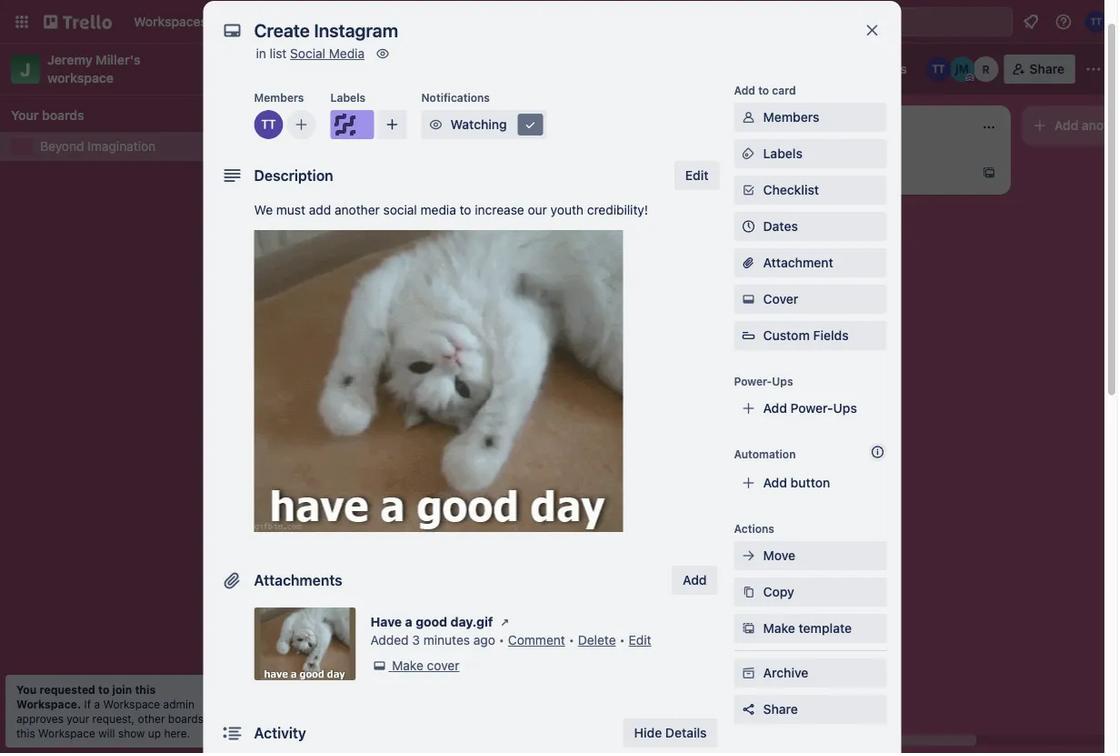 Task type: describe. For each thing, give the bounding box(es) containing it.
social
[[383, 203, 417, 218]]

a down kickoff meeting
[[311, 274, 318, 289]]

show
[[118, 727, 145, 740]]

make template
[[764, 621, 852, 636]]

a up dates button at right
[[828, 165, 835, 180]]

card right our
[[580, 209, 607, 224]]

sm image for make cover
[[371, 657, 389, 675]]

members link
[[735, 103, 887, 132]]

create instagram link
[[266, 167, 477, 186]]

card up members link at the right top
[[773, 84, 797, 97]]

sm image for make template
[[740, 620, 758, 638]]

edit button
[[675, 161, 720, 191]]

another
[[335, 203, 380, 218]]

r
[[983, 63, 991, 76]]

in list social media
[[256, 46, 365, 61]]

0 horizontal spatial power-
[[735, 375, 773, 388]]

in inside if a workspace admin approves your request, other boards in this workspace will show up here.
[[207, 712, 216, 725]]

imagination inside the board name text box
[[323, 59, 415, 79]]

checklist
[[764, 183, 820, 198]]

make for make cover
[[392, 659, 424, 674]]

add anothe
[[1055, 118, 1119, 133]]

0 horizontal spatial ups
[[773, 375, 794, 388]]

1 horizontal spatial workspace
[[103, 698, 160, 710]]

media
[[421, 203, 456, 218]]

our
[[528, 203, 548, 218]]

social media link
[[290, 46, 365, 61]]

r button
[[974, 56, 999, 82]]

move
[[764, 549, 796, 564]]

terry turtle (terryturtle) image inside primary element
[[1086, 11, 1108, 33]]

create instagram
[[266, 169, 367, 184]]

sm image for checklist
[[740, 181, 758, 200]]

have\_a\_good\_day.gif image
[[254, 231, 624, 533]]

checklist link
[[735, 176, 887, 205]]

a right our
[[570, 209, 577, 224]]

make for make template
[[764, 621, 796, 636]]

credibility!
[[587, 203, 649, 218]]

custom
[[764, 328, 810, 343]]

up
[[148, 727, 161, 740]]

list
[[270, 46, 287, 61]]

have
[[371, 615, 402, 630]]

add
[[309, 203, 331, 218]]

0 vertical spatial add a card
[[801, 165, 865, 180]]

if
[[84, 698, 91, 710]]

create board or workspace image
[[509, 13, 527, 31]]

share for topmost "share" button
[[1030, 61, 1065, 76]]

sm image for archive
[[740, 665, 758, 683]]

primary element
[[0, 0, 1119, 44]]

other
[[138, 712, 165, 725]]

0 vertical spatial in
[[256, 46, 266, 61]]

cover link
[[735, 285, 887, 314]]

sm image right media
[[374, 45, 392, 63]]

attachments
[[254, 572, 343, 589]]

filters button
[[843, 55, 913, 84]]

filters
[[870, 61, 908, 76]]

add to card
[[735, 84, 797, 97]]

approves
[[16, 712, 64, 725]]

add down kickoff
[[284, 274, 308, 289]]

3
[[412, 633, 420, 648]]

delete link
[[578, 633, 616, 648]]

add inside add power-ups link
[[764, 401, 788, 416]]

kickoff meeting
[[266, 234, 358, 249]]

0 vertical spatial share button
[[1005, 55, 1076, 84]]

sm image for members
[[740, 109, 758, 127]]

kickoff
[[266, 234, 307, 249]]

media
[[329, 46, 365, 61]]

join
[[112, 683, 132, 696]]

0 vertical spatial create from template… image
[[724, 209, 739, 224]]

here.
[[164, 727, 190, 740]]

you requested to join this workspace.
[[16, 683, 156, 710]]

edit link
[[629, 633, 652, 648]]

watching
[[451, 117, 507, 132]]

kickoff meeting link
[[266, 233, 477, 251]]

requested
[[39, 683, 95, 696]]

add anothe button
[[1022, 106, 1119, 146]]

back to home image
[[44, 7, 112, 36]]

add button button
[[735, 469, 887, 498]]

a inside if a workspace admin approves your request, other boards in this workspace will show up here.
[[94, 698, 100, 710]]

1 vertical spatial terry turtle (terryturtle) image
[[254, 111, 283, 140]]

jeremy miller's workspace
[[47, 52, 144, 86]]

add button
[[764, 476, 831, 491]]

show menu image
[[1085, 60, 1103, 78]]

cover
[[764, 292, 799, 307]]

hide details
[[635, 726, 707, 741]]

this inside if a workspace admin approves your request, other boards in this workspace will show up here.
[[16, 727, 35, 740]]

card down the meeting
[[322, 274, 348, 289]]

sm image for copy
[[740, 584, 758, 602]]

make cover
[[392, 659, 460, 674]]

sm image for move
[[740, 547, 758, 565]]

1 vertical spatial create from template… image
[[466, 275, 480, 289]]

dates button
[[735, 212, 887, 242]]

good
[[416, 615, 448, 630]]

1 vertical spatial share button
[[735, 695, 887, 725]]

add inside add anothe button
[[1055, 118, 1079, 133]]

0 horizontal spatial beyond
[[40, 139, 84, 154]]

delete
[[578, 633, 616, 648]]

custom fields button
[[735, 327, 887, 345]]

attachment
[[764, 256, 834, 271]]

request,
[[92, 712, 135, 725]]

sm image up members link at the right top
[[810, 55, 836, 80]]

copy
[[764, 585, 795, 600]]

boards inside if a workspace admin approves your request, other boards in this workspace will show up here.
[[168, 712, 204, 725]]

1 horizontal spatial labels
[[764, 146, 803, 161]]

anothe
[[1083, 118, 1119, 133]]

this inside 'you requested to join this workspace.'
[[135, 683, 156, 696]]

activity
[[254, 725, 306, 742]]

if a workspace admin approves your request, other boards in this workspace will show up here.
[[16, 698, 216, 740]]

beyond imagination link
[[40, 137, 226, 156]]

sm image right the day.gif
[[496, 614, 514, 632]]

comment link
[[508, 633, 566, 648]]

copy link
[[735, 578, 887, 607]]

youth
[[551, 203, 584, 218]]

0 horizontal spatial workspace
[[38, 727, 95, 740]]

watching button
[[422, 111, 547, 140]]

added
[[371, 633, 409, 648]]

add power-ups link
[[735, 394, 887, 423]]

0 vertical spatial to
[[759, 84, 770, 97]]

your
[[67, 712, 89, 725]]



Task type: locate. For each thing, give the bounding box(es) containing it.
boards right your
[[42, 108, 84, 123]]

add left copy
[[683, 573, 707, 588]]

1 vertical spatial in
[[207, 712, 216, 725]]

sm image inside watching button
[[427, 116, 445, 134]]

labels up color: purple, title: none image at left
[[331, 91, 366, 104]]

imagination down your boards with 1 items element
[[88, 139, 156, 154]]

card
[[773, 84, 797, 97], [838, 165, 865, 180], [580, 209, 607, 224], [322, 274, 348, 289]]

sm image down the notifications at the top left of page
[[427, 116, 445, 134]]

1 vertical spatial edit
[[629, 633, 652, 648]]

social
[[290, 46, 326, 61]]

1 vertical spatial to
[[460, 203, 472, 218]]

ago
[[474, 633, 496, 648]]

sm image right watching at the left of the page
[[522, 116, 540, 134]]

0 notifications image
[[1021, 11, 1043, 33]]

cover
[[427, 659, 460, 674]]

2 vertical spatial add a card button
[[255, 267, 458, 297]]

add button
[[672, 566, 718, 595]]

0 vertical spatial this
[[135, 683, 156, 696]]

jeremy
[[47, 52, 93, 67]]

archive link
[[735, 659, 887, 688]]

workspace.
[[16, 698, 81, 710]]

card up dates button at right
[[838, 165, 865, 180]]

ups up add power-ups
[[773, 375, 794, 388]]

0 horizontal spatial to
[[98, 683, 109, 696]]

create from template… image
[[982, 166, 997, 180]]

sm image down add to card
[[740, 109, 758, 127]]

add down the automation
[[764, 476, 788, 491]]

comment
[[508, 633, 566, 648]]

0 horizontal spatial share
[[764, 702, 799, 717]]

1 horizontal spatial ups
[[834, 401, 858, 416]]

to
[[759, 84, 770, 97], [460, 203, 472, 218], [98, 683, 109, 696]]

a up 3
[[405, 615, 413, 630]]

imagination up color: purple, title: none image at left
[[323, 59, 415, 79]]

add inside add 'button'
[[683, 573, 707, 588]]

1 horizontal spatial imagination
[[323, 59, 415, 79]]

sm image left make template
[[740, 620, 758, 638]]

in right other at bottom left
[[207, 712, 216, 725]]

add left anothe
[[1055, 118, 1079, 133]]

sm image
[[374, 45, 392, 63], [810, 55, 836, 80], [740, 109, 758, 127], [427, 116, 445, 134], [740, 291, 758, 309], [740, 547, 758, 565], [496, 614, 514, 632], [740, 620, 758, 638], [740, 665, 758, 683]]

share down archive
[[764, 702, 799, 717]]

add a card button for topmost create from template… image
[[513, 202, 717, 231]]

dates
[[764, 219, 799, 234]]

boards
[[42, 108, 84, 123], [168, 712, 204, 725]]

1 vertical spatial labels
[[764, 146, 803, 161]]

actions
[[735, 523, 775, 535]]

to up members link at the right top
[[759, 84, 770, 97]]

sm image down actions
[[740, 547, 758, 565]]

make down 3
[[392, 659, 424, 674]]

workspace
[[103, 698, 160, 710], [38, 727, 95, 740]]

power-
[[735, 375, 773, 388], [791, 401, 834, 416]]

1 down create instagram
[[313, 194, 318, 207]]

1 horizontal spatial terry turtle (terryturtle) image
[[1086, 11, 1108, 33]]

1 horizontal spatial create from template… image
[[724, 209, 739, 224]]

1 vertical spatial workspace
[[38, 727, 95, 740]]

beyond
[[260, 59, 319, 79], [40, 139, 84, 154]]

sm image inside cover link
[[740, 291, 758, 309]]

1 horizontal spatial edit
[[686, 168, 709, 183]]

members down add to card
[[764, 110, 820, 125]]

1 horizontal spatial add a card
[[542, 209, 607, 224]]

1 vertical spatial this
[[16, 727, 35, 740]]

add up members link at the right top
[[735, 84, 756, 97]]

day.gif
[[451, 615, 493, 630]]

1 vertical spatial power-
[[791, 401, 834, 416]]

hide details link
[[624, 719, 718, 748]]

terry turtle (terryturtle) image
[[1086, 11, 1108, 33], [254, 111, 283, 140]]

0 vertical spatial add a card button
[[771, 158, 975, 187]]

0 vertical spatial share
[[1030, 61, 1065, 76]]

imagination inside beyond imagination link
[[88, 139, 156, 154]]

you
[[16, 683, 37, 696]]

attachment button
[[735, 249, 887, 278]]

0 vertical spatial ups
[[773, 375, 794, 388]]

instagram
[[308, 169, 367, 184]]

create from template… image left the dates in the top of the page
[[724, 209, 739, 224]]

1 horizontal spatial members
[[764, 110, 820, 125]]

meeting
[[310, 234, 358, 249]]

labels link
[[735, 140, 887, 169]]

sm image down added
[[371, 657, 389, 675]]

labels
[[331, 91, 366, 104], [764, 146, 803, 161]]

sm image right edit button on the top of the page
[[740, 145, 758, 163]]

0 vertical spatial beyond
[[260, 59, 319, 79]]

1 horizontal spatial power-
[[791, 401, 834, 416]]

power- down custom
[[735, 375, 773, 388]]

rubyanndersson (rubyanndersson) image
[[974, 56, 999, 82]]

add a card button for create from template… icon
[[771, 158, 975, 187]]

admin
[[163, 698, 195, 710]]

add right increase
[[542, 209, 566, 224]]

increase
[[475, 203, 525, 218]]

sm image for watching
[[427, 116, 445, 134]]

add a card button
[[771, 158, 975, 187], [513, 202, 717, 231], [255, 267, 458, 297]]

a right if
[[94, 698, 100, 710]]

1 vertical spatial boards
[[168, 712, 204, 725]]

add down power-ups
[[764, 401, 788, 416]]

hide
[[635, 726, 662, 741]]

share button down archive link
[[735, 695, 887, 725]]

your
[[11, 108, 39, 123]]

this right join
[[135, 683, 156, 696]]

2 1 from the left
[[349, 194, 354, 207]]

sm image
[[522, 116, 540, 134], [740, 145, 758, 163], [740, 181, 758, 200], [740, 584, 758, 602], [371, 657, 389, 675]]

1 horizontal spatial beyond
[[260, 59, 319, 79]]

0 horizontal spatial members
[[254, 91, 304, 104]]

0 vertical spatial imagination
[[323, 59, 415, 79]]

sm image inside move link
[[740, 547, 758, 565]]

fields
[[814, 328, 849, 343]]

sm image inside make template link
[[740, 620, 758, 638]]

0 vertical spatial labels
[[331, 91, 366, 104]]

sm image inside watching button
[[522, 116, 540, 134]]

0 horizontal spatial add a card
[[284, 274, 348, 289]]

power-ups
[[735, 375, 794, 388]]

make down copy
[[764, 621, 796, 636]]

description
[[254, 167, 334, 185]]

add power-ups
[[764, 401, 858, 416]]

custom fields
[[764, 328, 849, 343]]

beyond imagination
[[260, 59, 415, 79], [40, 139, 156, 154]]

sm image left checklist
[[740, 181, 758, 200]]

0 vertical spatial make
[[764, 621, 796, 636]]

0 horizontal spatial imagination
[[88, 139, 156, 154]]

add a card down kickoff meeting
[[284, 274, 348, 289]]

1 down instagram
[[349, 194, 354, 207]]

2 horizontal spatial add a card
[[801, 165, 865, 180]]

details
[[666, 726, 707, 741]]

1 vertical spatial members
[[764, 110, 820, 125]]

this
[[135, 683, 156, 696], [16, 727, 35, 740]]

this down approves
[[16, 727, 35, 740]]

have a good day.gif
[[371, 615, 493, 630]]

open information menu image
[[1055, 13, 1073, 31]]

1 horizontal spatial make
[[764, 621, 796, 636]]

your boards
[[11, 108, 84, 123]]

0 horizontal spatial 1
[[313, 194, 318, 207]]

1 vertical spatial make
[[392, 659, 424, 674]]

1 horizontal spatial to
[[460, 203, 472, 218]]

beyond inside the board name text box
[[260, 59, 319, 79]]

Board name text field
[[251, 55, 424, 84]]

sm image inside labels link
[[740, 145, 758, 163]]

minutes
[[424, 633, 470, 648]]

2 horizontal spatial add a card button
[[771, 158, 975, 187]]

to right media on the top left
[[460, 203, 472, 218]]

add members to card image
[[294, 116, 309, 134]]

we
[[254, 203, 273, 218]]

create from template… image down we must add another social media to increase our youth credibility!
[[466, 275, 480, 289]]

1
[[313, 194, 318, 207], [349, 194, 354, 207]]

your boards with 1 items element
[[11, 105, 217, 126]]

sm image inside checklist link
[[740, 181, 758, 200]]

share button down 0 notifications icon
[[1005, 55, 1076, 84]]

members up the add members to card icon
[[254, 91, 304, 104]]

2 vertical spatial add a card
[[284, 274, 348, 289]]

a
[[828, 165, 835, 180], [570, 209, 577, 224], [311, 274, 318, 289], [405, 615, 413, 630], [94, 698, 100, 710]]

sm image left the "cover"
[[740, 291, 758, 309]]

sm image inside members link
[[740, 109, 758, 127]]

jeremy miller (jeremymiller198) image
[[950, 56, 976, 82]]

1 1 from the left
[[313, 194, 318, 207]]

sm image inside archive link
[[740, 665, 758, 683]]

sm image for cover
[[740, 291, 758, 309]]

ups
[[773, 375, 794, 388], [834, 401, 858, 416]]

workspace down your on the bottom left
[[38, 727, 95, 740]]

0 horizontal spatial this
[[16, 727, 35, 740]]

1 horizontal spatial terry turtle (terryturtle) image
[[927, 56, 952, 82]]

terry turtle (terryturtle) image right media on the top left
[[458, 189, 480, 211]]

add a card button for bottom create from template… image
[[255, 267, 458, 297]]

workspace down join
[[103, 698, 160, 710]]

0 vertical spatial power-
[[735, 375, 773, 388]]

1 horizontal spatial add a card button
[[513, 202, 717, 231]]

0 horizontal spatial share button
[[735, 695, 887, 725]]

add a card up checklist
[[801, 165, 865, 180]]

1 horizontal spatial share button
[[1005, 55, 1076, 84]]

None text field
[[245, 14, 846, 47]]

0 vertical spatial beyond imagination
[[260, 59, 415, 79]]

add
[[735, 84, 756, 97], [1055, 118, 1079, 133], [801, 165, 825, 180], [542, 209, 566, 224], [284, 274, 308, 289], [764, 401, 788, 416], [764, 476, 788, 491], [683, 573, 707, 588]]

to inside 'you requested to join this workspace.'
[[98, 683, 109, 696]]

0 vertical spatial workspace
[[103, 698, 160, 710]]

0 vertical spatial boards
[[42, 108, 84, 123]]

archive
[[764, 666, 809, 681]]

0 horizontal spatial terry turtle (terryturtle) image
[[458, 189, 480, 211]]

1 horizontal spatial in
[[256, 46, 266, 61]]

edit inside button
[[686, 168, 709, 183]]

0 horizontal spatial in
[[207, 712, 216, 725]]

0 horizontal spatial add a card button
[[255, 267, 458, 297]]

1 horizontal spatial 1
[[349, 194, 354, 207]]

1 vertical spatial terry turtle (terryturtle) image
[[458, 189, 480, 211]]

beyond imagination inside the board name text box
[[260, 59, 415, 79]]

1 horizontal spatial beyond imagination
[[260, 59, 415, 79]]

make cover link
[[371, 657, 460, 675]]

automation
[[735, 448, 796, 461]]

button
[[791, 476, 831, 491]]

1 vertical spatial add a card
[[542, 209, 607, 224]]

0 horizontal spatial labels
[[331, 91, 366, 104]]

0 vertical spatial edit
[[686, 168, 709, 183]]

share left "show menu" icon
[[1030, 61, 1065, 76]]

terry turtle (terryturtle) image right open information menu 'image'
[[1086, 11, 1108, 33]]

notifications
[[422, 91, 490, 104]]

in left list
[[256, 46, 266, 61]]

create
[[266, 169, 305, 184]]

1 vertical spatial ups
[[834, 401, 858, 416]]

power- down power-ups
[[791, 401, 834, 416]]

miller's
[[96, 52, 141, 67]]

Search field
[[853, 8, 1012, 35]]

0 horizontal spatial create from template… image
[[466, 275, 480, 289]]

1 horizontal spatial boards
[[168, 712, 204, 725]]

edit
[[686, 168, 709, 183], [629, 633, 652, 648]]

add a card
[[801, 165, 865, 180], [542, 209, 607, 224], [284, 274, 348, 289]]

template
[[799, 621, 852, 636]]

1 vertical spatial beyond imagination
[[40, 139, 156, 154]]

0 horizontal spatial make
[[392, 659, 424, 674]]

1 vertical spatial beyond
[[40, 139, 84, 154]]

add inside add button "button"
[[764, 476, 788, 491]]

0 horizontal spatial edit
[[629, 633, 652, 648]]

0 horizontal spatial boards
[[42, 108, 84, 123]]

0 horizontal spatial beyond imagination
[[40, 139, 156, 154]]

move link
[[735, 542, 887, 571]]

added 3 minutes ago
[[371, 633, 496, 648]]

to left join
[[98, 683, 109, 696]]

sm image left copy
[[740, 584, 758, 602]]

share
[[1030, 61, 1065, 76], [764, 702, 799, 717]]

sm image inside copy link
[[740, 584, 758, 602]]

terry turtle (terryturtle) image left the add members to card icon
[[254, 111, 283, 140]]

1 vertical spatial share
[[764, 702, 799, 717]]

ups inside add power-ups link
[[834, 401, 858, 416]]

2 vertical spatial to
[[98, 683, 109, 696]]

sm image left archive
[[740, 665, 758, 683]]

color: purple, title: none image
[[331, 111, 374, 140]]

1 vertical spatial add a card button
[[513, 202, 717, 231]]

0 vertical spatial members
[[254, 91, 304, 104]]

sm image for labels
[[740, 145, 758, 163]]

we must add another social media to increase our youth credibility!
[[254, 203, 649, 218]]

ups down fields
[[834, 401, 858, 416]]

boards down admin
[[168, 712, 204, 725]]

labels up checklist
[[764, 146, 803, 161]]

terry turtle (terryturtle) image
[[927, 56, 952, 82], [458, 189, 480, 211]]

1 horizontal spatial this
[[135, 683, 156, 696]]

members
[[254, 91, 304, 104], [764, 110, 820, 125]]

share for the bottom "share" button
[[764, 702, 799, 717]]

must
[[276, 203, 306, 218]]

add a card right increase
[[542, 209, 607, 224]]

0 vertical spatial terry turtle (terryturtle) image
[[1086, 11, 1108, 33]]

create from template… image
[[724, 209, 739, 224], [466, 275, 480, 289]]

add up checklist
[[801, 165, 825, 180]]

imagination
[[323, 59, 415, 79], [88, 139, 156, 154]]

2 horizontal spatial to
[[759, 84, 770, 97]]

1 horizontal spatial share
[[1030, 61, 1065, 76]]

1 vertical spatial imagination
[[88, 139, 156, 154]]

0 vertical spatial terry turtle (terryturtle) image
[[927, 56, 952, 82]]

0 horizontal spatial terry turtle (terryturtle) image
[[254, 111, 283, 140]]

terry turtle (terryturtle) image left r
[[927, 56, 952, 82]]

make template link
[[735, 614, 887, 644]]



Task type: vqa. For each thing, say whether or not it's contained in the screenshot.
Email-to-board at the bottom of page
no



